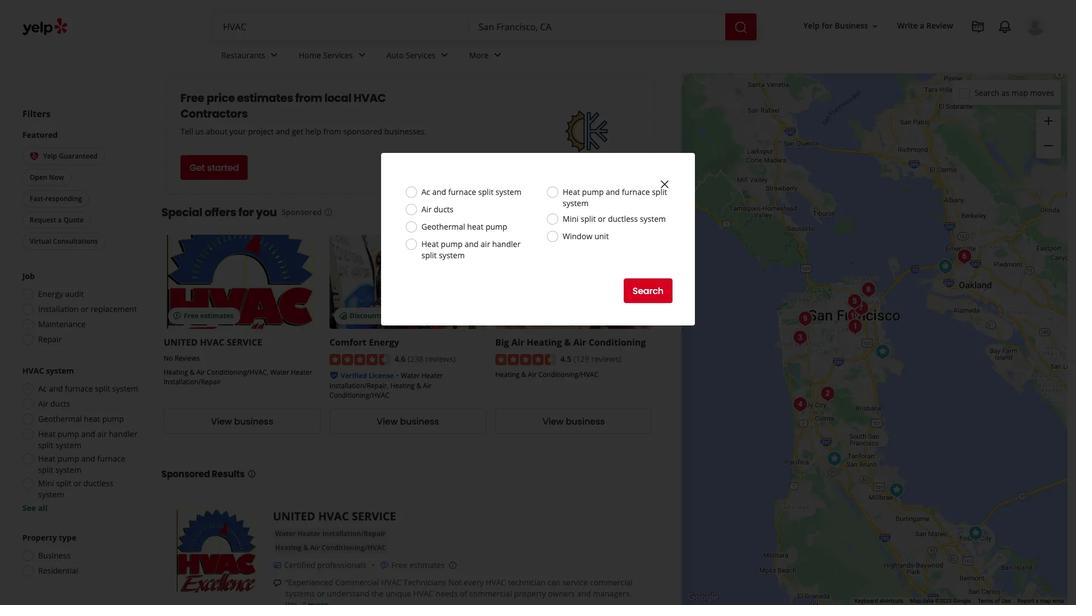 Task type: locate. For each thing, give the bounding box(es) containing it.
0 horizontal spatial air ducts
[[38, 399, 70, 409]]

sponsored left 16 info v2 icon
[[282, 207, 322, 218]]

0 vertical spatial free
[[181, 90, 204, 106]]

and inside "experienced commercial hvac technicians not every hvac technician can service commercial systems or understand the unique hvac needs of commercial property owners and managers. we…"
[[577, 589, 591, 600]]

1 24 chevron down v2 image from the left
[[268, 48, 281, 62]]

or down audit
[[81, 304, 89, 315]]

24 chevron down v2 image for restaurants
[[268, 48, 281, 62]]

1 vertical spatial for
[[239, 205, 254, 220]]

air inside the united hvac service water heater installation/repair heating & air conditioning/hvac
[[310, 544, 320, 553]]

0 horizontal spatial business
[[234, 416, 273, 428]]

business
[[835, 20, 869, 31], [38, 551, 70, 561]]

2 reviews) from the left
[[592, 354, 622, 365]]

service inside united hvac service no reviews heating & air conditioning/hvac, water heater installation/repair
[[227, 336, 262, 349]]

view for united hvac service
[[211, 416, 232, 428]]

1 horizontal spatial geothermal
[[422, 222, 465, 232]]

service for united hvac service no reviews heating & air conditioning/hvac, water heater installation/repair
[[227, 336, 262, 349]]

1 horizontal spatial search
[[975, 87, 1000, 98]]

geothermal inside search dialog
[[422, 222, 465, 232]]

1 view business link from the left
[[164, 410, 321, 434]]

3 view business link from the left
[[496, 410, 652, 434]]

1 horizontal spatial 16 info v2 image
[[651, 43, 660, 51]]

1 horizontal spatial free estimates
[[391, 560, 445, 571]]

0 vertical spatial service
[[227, 336, 262, 349]]

business left "16 chevron down v2" image
[[835, 20, 869, 31]]

1 horizontal spatial yelp
[[804, 20, 820, 31]]

view down the 'water heater installation/repair, heating & air conditioning/hvac'
[[377, 416, 398, 428]]

& inside the united hvac service water heater installation/repair heating & air conditioning/hvac
[[303, 544, 309, 553]]

0 horizontal spatial united
[[164, 336, 198, 349]]

hvac down repair at the left bottom of the page
[[22, 366, 44, 376]]

a right write
[[920, 20, 925, 31]]

or inside search dialog
[[598, 214, 606, 224]]

0 vertical spatial business
[[835, 20, 869, 31]]

24 chevron down v2 image
[[268, 48, 281, 62], [438, 48, 451, 62]]

0 vertical spatial mini
[[563, 214, 579, 224]]

1 vertical spatial free
[[184, 311, 199, 321]]

heat pump and air handler split system inside search dialog
[[422, 239, 521, 261]]

0 vertical spatial free estimates
[[184, 311, 234, 321]]

geothermal heat pump
[[422, 222, 508, 232], [38, 414, 124, 425]]

heat
[[563, 187, 580, 197], [422, 239, 439, 250], [38, 429, 55, 440], [38, 454, 55, 464]]

maintenance
[[38, 319, 86, 330]]

0 horizontal spatial estimates
[[200, 311, 234, 321]]

fast-
[[30, 194, 45, 204]]

1 horizontal spatial view business link
[[330, 410, 487, 434]]

1 vertical spatial heat
[[84, 414, 100, 425]]

atlas heating image
[[954, 245, 976, 268]]

2 services from the left
[[406, 50, 436, 60]]

None search field
[[214, 13, 759, 40]]

service up the water heater installation/repair button
[[352, 509, 396, 525]]

estimates up project
[[237, 90, 293, 106]]

water down (238
[[401, 371, 420, 381]]

installation/repair up the heating & air conditioning/hvac link
[[323, 530, 386, 539]]

0 vertical spatial option group
[[19, 271, 139, 349]]

free estimates up technicians
[[391, 560, 445, 571]]

option group containing property type
[[19, 533, 139, 580]]

24 chevron down v2 image right restaurants
[[268, 48, 281, 62]]

0 horizontal spatial ducts
[[50, 399, 70, 409]]

view business down conditioning/hvac,
[[211, 416, 273, 428]]

for inside yelp for business button
[[822, 20, 833, 31]]

google image
[[685, 591, 722, 606]]

air inside united hvac service no reviews heating & air conditioning/hvac, water heater installation/repair
[[197, 368, 205, 377]]

heating & air conditioning/hvac
[[496, 370, 599, 380]]

1 vertical spatial commercial
[[470, 589, 512, 600]]

1 horizontal spatial air ducts
[[422, 204, 454, 215]]

1 horizontal spatial installation/repair
[[323, 530, 386, 539]]

0 vertical spatial commercial
[[590, 578, 633, 589]]

hvac up conditioning/hvac,
[[200, 336, 225, 349]]

3 view business from the left
[[543, 416, 605, 428]]

united for united hvac service water heater installation/repair heating & air conditioning/hvac
[[273, 509, 316, 525]]

for left you
[[239, 205, 254, 220]]

free up unique in the left bottom of the page
[[391, 560, 408, 571]]

get
[[190, 161, 205, 174]]

heating
[[527, 336, 562, 349], [164, 368, 188, 377], [496, 370, 520, 380], [391, 382, 415, 391], [275, 544, 302, 553]]

0 horizontal spatial 24 chevron down v2 image
[[355, 48, 369, 62]]

0 vertical spatial heat
[[467, 222, 484, 232]]

commercial
[[590, 578, 633, 589], [470, 589, 512, 600]]

view business link down conditioning/hvac,
[[164, 410, 321, 434]]

heater up heating & air conditioning/hvac button
[[298, 530, 321, 539]]

business up residential
[[38, 551, 70, 561]]

ducts inside option group
[[50, 399, 70, 409]]

view down heating & air conditioning/hvac
[[543, 416, 564, 428]]

1 horizontal spatial 16 free estimates v2 image
[[380, 561, 389, 570]]

report
[[1018, 598, 1035, 605]]

map right as on the right of page
[[1012, 87, 1029, 98]]

furnace
[[449, 187, 477, 197], [622, 187, 650, 197], [65, 384, 93, 394], [97, 454, 125, 464]]

2 vertical spatial free
[[391, 560, 408, 571]]

water inside the 'water heater installation/repair, heating & air conditioning/hvac'
[[401, 371, 420, 381]]

request
[[30, 215, 56, 225]]

0 horizontal spatial ac and furnace split system
[[38, 384, 138, 394]]

1 vertical spatial ductless
[[83, 478, 113, 489]]

16 chevron down v2 image
[[871, 22, 880, 31]]

installation or replacement
[[38, 304, 137, 315]]

map for error
[[1041, 598, 1052, 605]]

1 vertical spatial united
[[273, 509, 316, 525]]

0 vertical spatial geothermal heat pump
[[422, 222, 508, 232]]

more link
[[460, 40, 514, 73]]

home services link
[[290, 40, 378, 73]]

heating up '16 certified professionals v2' icon
[[275, 544, 302, 553]]

conditioning/hvac down verified at the left of page
[[330, 391, 390, 401]]

conditioning/hvac inside the 'water heater installation/repair, heating & air conditioning/hvac'
[[330, 391, 390, 401]]

ortiz heating & air conditioning image
[[886, 479, 908, 502]]

project
[[248, 126, 274, 137]]

1 option group from the top
[[19, 271, 139, 349]]

a inside request a quote button
[[58, 215, 62, 225]]

free estimates
[[184, 311, 234, 321], [391, 560, 445, 571]]

view
[[211, 416, 232, 428], [377, 416, 398, 428], [543, 416, 564, 428]]

(238
[[408, 354, 424, 365]]

0 vertical spatial air
[[481, 239, 490, 250]]

1 horizontal spatial a
[[920, 20, 925, 31]]

16 free estimates v2 image
[[173, 312, 182, 321], [380, 561, 389, 570]]

1 24 chevron down v2 image from the left
[[355, 48, 369, 62]]

request a quote button
[[22, 212, 91, 229]]

mini
[[563, 214, 579, 224], [38, 478, 54, 489]]

4.5 star rating image
[[496, 355, 556, 366]]

1 horizontal spatial air
[[481, 239, 490, 250]]

1 vertical spatial installation/repair
[[323, 530, 386, 539]]

nur hvac image
[[965, 522, 987, 545]]

view business link down heating & air conditioning/hvac
[[496, 410, 652, 434]]

hvac right every
[[486, 578, 506, 589]]

yelp inside button
[[43, 151, 57, 161]]

us
[[195, 126, 204, 137]]

air
[[422, 204, 432, 215], [512, 336, 525, 349], [574, 336, 587, 349], [197, 368, 205, 377], [528, 370, 537, 380], [423, 382, 432, 391], [38, 399, 48, 409], [310, 544, 320, 553]]

sponsored left the results
[[162, 468, 210, 481]]

featured group
[[20, 129, 139, 252]]

1 horizontal spatial united hvac service link
[[273, 509, 396, 525]]

conditioning/hvac down 4.5
[[539, 370, 599, 380]]

3 view from the left
[[543, 416, 564, 428]]

1 view from the left
[[211, 416, 232, 428]]

1 horizontal spatial of
[[995, 598, 1001, 605]]

0 vertical spatial air ducts
[[422, 204, 454, 215]]

air inside search dialog
[[422, 204, 432, 215]]

keyboard shortcuts button
[[855, 598, 904, 606]]

mini split or ductless system up all
[[38, 478, 113, 500]]

yelp
[[804, 20, 820, 31], [43, 151, 57, 161]]

search image
[[735, 21, 748, 34]]

heating down license
[[391, 382, 415, 391]]

installation/repair down reviews
[[164, 377, 221, 387]]

services
[[323, 50, 353, 60], [406, 50, 436, 60]]

yelp for yelp for business
[[804, 20, 820, 31]]

1 vertical spatial 16 info v2 image
[[247, 470, 256, 479]]

16 certified professionals v2 image
[[273, 561, 282, 570]]

or up "unit" at right
[[598, 214, 606, 224]]

1 horizontal spatial 24 chevron down v2 image
[[491, 48, 505, 62]]

2 business from the left
[[400, 416, 439, 428]]

mini split or ductless system up "unit" at right
[[563, 214, 666, 224]]

0 vertical spatial yelp
[[804, 20, 820, 31]]

hvac right local
[[354, 90, 386, 106]]

air inside search dialog
[[481, 239, 490, 250]]

mini up all
[[38, 478, 54, 489]]

1 horizontal spatial ductless
[[608, 214, 638, 224]]

0 horizontal spatial search
[[633, 285, 664, 298]]

search inside button
[[633, 285, 664, 298]]

0 horizontal spatial free estimates
[[184, 311, 234, 321]]

0 horizontal spatial united hvac service link
[[164, 336, 262, 349]]

1 business from the left
[[234, 416, 273, 428]]

installation/repair
[[164, 377, 221, 387], [323, 530, 386, 539]]

united up water heater installation/repair link
[[273, 509, 316, 525]]

info icon image
[[448, 561, 457, 570], [448, 561, 457, 570]]

2 24 chevron down v2 image from the left
[[491, 48, 505, 62]]

free left price
[[181, 90, 204, 106]]

special offers for you
[[162, 205, 277, 220]]

a left quote
[[58, 215, 62, 225]]

heat pump and air handler split system
[[422, 239, 521, 261], [38, 429, 137, 451]]

reviews) right (238
[[426, 354, 456, 365]]

2 view business from the left
[[377, 416, 439, 428]]

same day air conditioning & heating image
[[844, 305, 866, 327]]

shortcuts
[[880, 598, 904, 605]]

services for auto services
[[406, 50, 436, 60]]

water right conditioning/hvac,
[[270, 368, 289, 377]]

a right report
[[1036, 598, 1039, 605]]

free up reviews
[[184, 311, 199, 321]]

mini split or ductless system
[[563, 214, 666, 224], [38, 478, 113, 500]]

water inside the united hvac service water heater installation/repair heating & air conditioning/hvac
[[275, 530, 296, 539]]

view down conditioning/hvac,
[[211, 416, 232, 428]]

or down "experienced
[[317, 589, 325, 600]]

water up '16 certified professionals v2' icon
[[275, 530, 296, 539]]

16 free estimates v2 image up 'no'
[[173, 312, 182, 321]]

0 vertical spatial ducts
[[434, 204, 454, 215]]

1 vertical spatial heat pump and furnace split system
[[38, 454, 125, 476]]

terms of use link
[[978, 598, 1011, 605]]

view for comfort energy
[[377, 416, 398, 428]]

installation/repair inside the united hvac service water heater installation/repair heating & air conditioning/hvac
[[323, 530, 386, 539]]

option group containing job
[[19, 271, 139, 349]]

heating down 'no'
[[164, 368, 188, 377]]

heater inside the 'water heater installation/repair, heating & air conditioning/hvac'
[[422, 371, 443, 381]]

service inside the united hvac service water heater installation/repair heating & air conditioning/hvac
[[352, 509, 396, 525]]

all
[[38, 503, 48, 514]]

view business link down the 'water heater installation/repair, heating & air conditioning/hvac'
[[330, 410, 487, 434]]

0 horizontal spatial map
[[1012, 87, 1029, 98]]

hvac inside option group
[[22, 366, 44, 376]]

energy up the installation
[[38, 289, 63, 299]]

& down the 4.5 star rating image
[[522, 370, 527, 380]]

search dialog
[[0, 0, 1077, 606]]

of down not
[[460, 589, 468, 600]]

reviews) down the conditioning
[[592, 354, 622, 365]]

& down (238
[[417, 382, 422, 391]]

0 horizontal spatial service
[[227, 336, 262, 349]]

1 horizontal spatial business
[[835, 20, 869, 31]]

started
[[207, 161, 239, 174]]

service
[[227, 336, 262, 349], [352, 509, 396, 525]]

quote
[[64, 215, 84, 225]]

24 chevron down v2 image inside more link
[[491, 48, 505, 62]]

heating & air conditioning/hvac button
[[273, 543, 388, 554]]

16 free estimates v2 image up the
[[380, 561, 389, 570]]

residential
[[38, 566, 78, 577]]

2 view business link from the left
[[330, 410, 487, 434]]

1 vertical spatial map
[[1041, 598, 1052, 605]]

reviews) for big air heating & air conditioning
[[592, 354, 622, 365]]

property
[[22, 533, 57, 543]]

10
[[189, 36, 203, 54]]

1 horizontal spatial heat
[[467, 222, 484, 232]]

0 horizontal spatial a
[[58, 215, 62, 225]]

conditioning/hvac up professionals
[[322, 544, 386, 553]]

mini split or ductless system inside search dialog
[[563, 214, 666, 224]]

repair
[[38, 334, 62, 345]]

2 view from the left
[[377, 416, 398, 428]]

hvac inside the united hvac service water heater installation/repair heating & air conditioning/hvac
[[318, 509, 349, 525]]

heater left 16 verified v2 image
[[291, 368, 312, 377]]

service up conditioning/hvac,
[[227, 336, 262, 349]]

united hvac service no reviews heating & air conditioning/hvac, water heater installation/repair
[[164, 336, 312, 387]]

0 vertical spatial 16 free estimates v2 image
[[173, 312, 182, 321]]

mini up window
[[563, 214, 579, 224]]

0 vertical spatial ductless
[[608, 214, 638, 224]]

ac
[[422, 187, 430, 197], [38, 384, 47, 394]]

a inside the write a review link
[[920, 20, 925, 31]]

view business down the 'water heater installation/repair, heating & air conditioning/hvac'
[[377, 416, 439, 428]]

your
[[229, 126, 246, 137]]

24 chevron down v2 image
[[355, 48, 369, 62], [491, 48, 505, 62]]

responding
[[45, 194, 82, 204]]

group
[[1037, 109, 1062, 159]]

0 horizontal spatial yelp
[[43, 151, 57, 161]]

energy up 4.6
[[369, 336, 400, 349]]

united inside the united hvac service water heater installation/repair heating & air conditioning/hvac
[[273, 509, 316, 525]]

map
[[1012, 87, 1029, 98], [1041, 598, 1052, 605]]

& up the certified
[[303, 544, 309, 553]]

0 horizontal spatial view business
[[211, 416, 273, 428]]

0 vertical spatial handler
[[493, 239, 521, 250]]

16 info v2 image
[[651, 43, 660, 51], [247, 470, 256, 479]]

1 vertical spatial air ducts
[[38, 399, 70, 409]]

san
[[314, 36, 339, 54]]

united hvac service link up reviews
[[164, 336, 262, 349]]

free estimates up reviews
[[184, 311, 234, 321]]

of inside "experienced commercial hvac technicians not every hvac technician can service commercial systems or understand the unique hvac needs of commercial property owners and managers. we…"
[[460, 589, 468, 600]]

we…"
[[285, 600, 306, 606]]

united up reviews
[[164, 336, 198, 349]]

3 business from the left
[[566, 416, 605, 428]]

& down reviews
[[190, 368, 195, 377]]

0 horizontal spatial mini
[[38, 478, 54, 489]]

energy audit
[[38, 289, 84, 299]]

map left error
[[1041, 598, 1052, 605]]

24 chevron down v2 image inside home services link
[[355, 48, 369, 62]]

contractors
[[181, 106, 248, 122]]

user actions element
[[795, 14, 1062, 83]]

estimates inside free price estimates from local hvac contractors tell us about your project and get help from sponsored businesses.
[[237, 90, 293, 106]]

installation/repair,
[[330, 382, 389, 391]]

search for search as map moves
[[975, 87, 1000, 98]]

0 horizontal spatial 16 info v2 image
[[247, 470, 256, 479]]

2 option group from the top
[[19, 366, 139, 514]]

heating inside the 'water heater installation/repair, heating & air conditioning/hvac'
[[391, 382, 415, 391]]

services right the auto
[[406, 50, 436, 60]]

free for the bottom 16 free estimates v2 "icon"
[[391, 560, 408, 571]]

1 vertical spatial energy
[[369, 336, 400, 349]]

1 vertical spatial united hvac service link
[[273, 509, 396, 525]]

commercial up managers.
[[590, 578, 633, 589]]

&
[[565, 336, 571, 349], [190, 368, 195, 377], [522, 370, 527, 380], [417, 382, 422, 391], [303, 544, 309, 553]]

24 chevron down v2 image inside auto services link
[[438, 48, 451, 62]]

24 chevron down v2 image right auto services
[[438, 48, 451, 62]]

a for request
[[58, 215, 62, 225]]

sponsored for sponsored
[[282, 207, 322, 218]]

0 vertical spatial sponsored
[[282, 207, 322, 218]]

& up 4.5
[[565, 336, 571, 349]]

ac and furnace split system inside search dialog
[[422, 187, 522, 197]]

24 chevron down v2 image right the 'more' on the top of the page
[[491, 48, 505, 62]]

services right the home
[[323, 50, 353, 60]]

yelp for business
[[804, 20, 869, 31]]

1 horizontal spatial mini
[[563, 214, 579, 224]]

business for united hvac service
[[234, 416, 273, 428]]

from left local
[[295, 90, 322, 106]]

2 horizontal spatial a
[[1036, 598, 1039, 605]]

24 chevron down v2 image inside restaurants link
[[268, 48, 281, 62]]

1 services from the left
[[323, 50, 353, 60]]

near
[[279, 36, 311, 54]]

close image
[[658, 178, 672, 191]]

or inside "experienced commercial hvac technicians not every hvac technician can service commercial systems or understand the unique hvac needs of commercial property owners and managers. we…"
[[317, 589, 325, 600]]

reviews
[[175, 354, 200, 363]]

dennis's heating & cooling image
[[872, 341, 894, 363]]

0 horizontal spatial mini split or ductless system
[[38, 478, 113, 500]]

4.6 (238 reviews)
[[395, 354, 456, 365]]

conditioning
[[589, 336, 646, 349]]

from right help
[[324, 126, 341, 137]]

0 vertical spatial geothermal
[[422, 222, 465, 232]]

projects image
[[972, 20, 985, 34]]

for left "16 chevron down v2" image
[[822, 20, 833, 31]]

not
[[449, 578, 462, 589]]

1 vertical spatial option group
[[19, 366, 139, 514]]

view business down heating & air conditioning/hvac
[[543, 416, 605, 428]]

1 vertical spatial geothermal
[[38, 414, 82, 425]]

california
[[414, 36, 480, 54]]

1 horizontal spatial services
[[406, 50, 436, 60]]

get started
[[190, 161, 239, 174]]

0 horizontal spatial sponsored
[[162, 468, 210, 481]]

0 vertical spatial ac
[[422, 187, 430, 197]]

1 vertical spatial mini
[[38, 478, 54, 489]]

0 horizontal spatial ductless
[[83, 478, 113, 489]]

search button
[[624, 279, 673, 303]]

building efficiency image
[[794, 308, 817, 330]]

sponsored for sponsored results
[[162, 468, 210, 481]]

systems
[[285, 589, 315, 600]]

1 vertical spatial conditioning/hvac
[[330, 391, 390, 401]]

1 vertical spatial heat pump and air handler split system
[[38, 429, 137, 451]]

service
[[563, 578, 588, 589]]

0 vertical spatial map
[[1012, 87, 1029, 98]]

1 vertical spatial business
[[38, 551, 70, 561]]

3 option group from the top
[[19, 533, 139, 580]]

(129
[[574, 354, 590, 365]]

1 vertical spatial estimates
[[200, 311, 234, 321]]

free for 16 free estimates v2 "icon" in 'free estimates' link
[[184, 311, 199, 321]]

2 24 chevron down v2 image from the left
[[438, 48, 451, 62]]

hvac up the water heater installation/repair button
[[318, 509, 349, 525]]

of left use
[[995, 598, 1001, 605]]

2 horizontal spatial business
[[566, 416, 605, 428]]

map for moves
[[1012, 87, 1029, 98]]

reviews) for comfort energy
[[426, 354, 456, 365]]

0 horizontal spatial air
[[97, 429, 107, 440]]

option group
[[19, 271, 139, 349], [19, 366, 139, 514], [19, 533, 139, 580]]

united hvac service link up the water heater installation/repair button
[[273, 509, 396, 525]]

1 horizontal spatial mini split or ductless system
[[563, 214, 666, 224]]

ductless
[[608, 214, 638, 224], [83, 478, 113, 489]]

technicians
[[404, 578, 447, 589]]

estimates up technicians
[[410, 560, 445, 571]]

24 chevron down v2 image left the auto
[[355, 48, 369, 62]]

1 horizontal spatial united
[[273, 509, 316, 525]]

1 horizontal spatial ac and furnace split system
[[422, 187, 522, 197]]

business
[[234, 416, 273, 428], [400, 416, 439, 428], [566, 416, 605, 428]]

ac and furnace split system
[[422, 187, 522, 197], [38, 384, 138, 394]]

yelp inside button
[[804, 20, 820, 31]]

heater down 4.6 (238 reviews)
[[422, 371, 443, 381]]

united
[[164, 336, 198, 349], [273, 509, 316, 525]]

mini inside search dialog
[[563, 214, 579, 224]]

2 vertical spatial estimates
[[410, 560, 445, 571]]

1 horizontal spatial ducts
[[434, 204, 454, 215]]

ductless inside search dialog
[[608, 214, 638, 224]]

0 vertical spatial heat pump and air handler split system
[[422, 239, 521, 261]]

commercial down every
[[470, 589, 512, 600]]

zoom in image
[[1043, 114, 1056, 128]]

heater inside united hvac service no reviews heating & air conditioning/hvac, water heater installation/repair
[[291, 368, 312, 377]]

0 vertical spatial 16 info v2 image
[[651, 43, 660, 51]]

0 horizontal spatial energy
[[38, 289, 63, 299]]

mini split or ductless system inside option group
[[38, 478, 113, 500]]

united inside united hvac service no reviews heating & air conditioning/hvac, water heater installation/repair
[[164, 336, 198, 349]]

restaurants
[[222, 50, 265, 60]]

1 reviews) from the left
[[426, 354, 456, 365]]

0 vertical spatial installation/repair
[[164, 377, 221, 387]]

heat inside option group
[[84, 414, 100, 425]]

open now
[[30, 173, 64, 182]]

1 view business from the left
[[211, 416, 273, 428]]

0 horizontal spatial reviews)
[[426, 354, 456, 365]]

air ducts inside option group
[[38, 399, 70, 409]]

top
[[162, 36, 187, 54]]

estimates up united hvac service no reviews heating & air conditioning/hvac, water heater installation/repair
[[200, 311, 234, 321]]

system
[[496, 187, 522, 197], [563, 198, 589, 209], [640, 214, 666, 224], [439, 250, 465, 261], [46, 366, 74, 376], [112, 384, 138, 394], [55, 440, 81, 451], [55, 465, 81, 476], [38, 490, 64, 500]]

water inside united hvac service no reviews heating & air conditioning/hvac, water heater installation/repair
[[270, 368, 289, 377]]



Task type: describe. For each thing, give the bounding box(es) containing it.
technician
[[508, 578, 546, 589]]

0 horizontal spatial from
[[295, 90, 322, 106]]

heat pump and furnace split system inside search dialog
[[563, 187, 668, 209]]

property type
[[22, 533, 76, 543]]

16 discount available v2 image
[[339, 312, 348, 321]]

map
[[910, 598, 922, 605]]

get
[[292, 126, 303, 137]]

discounts available
[[350, 311, 415, 321]]

energy inside option group
[[38, 289, 63, 299]]

1 vertical spatial from
[[324, 126, 341, 137]]

get started button
[[181, 155, 248, 180]]

yelp for business button
[[799, 16, 884, 36]]

0 horizontal spatial for
[[239, 205, 254, 220]]

write
[[898, 20, 918, 31]]

cyclone air systems inc. image
[[858, 278, 880, 301]]

comfort energy
[[330, 336, 400, 349]]

water heater installation/repair, heating & air conditioning/hvac
[[330, 371, 443, 401]]

service for united hvac service water heater installation/repair heating & air conditioning/hvac
[[352, 509, 396, 525]]

big
[[496, 336, 509, 349]]

0 vertical spatial conditioning/hvac
[[539, 370, 599, 380]]

view business link for united hvac service
[[164, 410, 321, 434]]

view business link for big air heating & air conditioning
[[496, 410, 652, 434]]

nk heating & air conditioning image
[[935, 255, 957, 278]]

needs
[[436, 589, 458, 600]]

zoom out image
[[1043, 139, 1056, 153]]

virtual consultations
[[30, 237, 98, 246]]

business for comfort energy
[[400, 416, 439, 428]]

business for big air heating & air conditioning
[[566, 416, 605, 428]]

free inside free price estimates from local hvac contractors tell us about your project and get help from sponsored businesses.
[[181, 90, 204, 106]]

installation
[[38, 304, 79, 315]]

local
[[325, 90, 352, 106]]

san francisco heating and cooling image
[[817, 383, 839, 405]]

view business link for comfort energy
[[330, 410, 487, 434]]

ducts inside search dialog
[[434, 204, 454, 215]]

water heater installation/repair link
[[273, 529, 388, 540]]

map region
[[630, 0, 1077, 606]]

option group containing hvac system
[[19, 366, 139, 514]]

0 horizontal spatial heat pump and air handler split system
[[38, 429, 137, 451]]

1 vertical spatial 16 free estimates v2 image
[[380, 561, 389, 570]]

big air heating & air conditioning
[[496, 336, 646, 349]]

ocean air heating image
[[789, 327, 812, 349]]

notifications image
[[999, 20, 1012, 34]]

main air image
[[824, 448, 846, 470]]

previous image
[[619, 206, 632, 219]]

home
[[299, 50, 321, 60]]

now
[[49, 173, 64, 182]]

handler inside search dialog
[[493, 239, 521, 250]]

geothermal heat pump inside option group
[[38, 414, 124, 425]]

1 vertical spatial free estimates
[[391, 560, 445, 571]]

conditioning/hvac inside the united hvac service water heater installation/repair heating & air conditioning/hvac
[[322, 544, 386, 553]]

heating up the 4.5 star rating image
[[527, 336, 562, 349]]

business inside option group
[[38, 551, 70, 561]]

free price estimates from local hvac contractors image
[[558, 103, 614, 159]]

1 vertical spatial ac
[[38, 384, 47, 394]]

open now button
[[22, 169, 71, 186]]

open
[[30, 173, 47, 182]]

no
[[164, 354, 173, 363]]

hvac inside free price estimates from local hvac contractors tell us about your project and get help from sponsored businesses.
[[354, 90, 386, 106]]

featured
[[22, 129, 58, 140]]

air flow pros heating and air conditioning image
[[844, 315, 867, 338]]

see all
[[22, 503, 48, 514]]

window unit
[[563, 231, 609, 242]]

professionals
[[318, 560, 367, 571]]

moves
[[1031, 87, 1055, 98]]

air inside the 'water heater installation/repair, heating & air conditioning/hvac'
[[423, 382, 432, 391]]

replacement
[[91, 304, 137, 315]]

sponsored
[[344, 126, 383, 137]]

heat pump and furnace split system inside option group
[[38, 454, 125, 476]]

1 horizontal spatial energy
[[369, 336, 400, 349]]

report a map error
[[1018, 598, 1065, 605]]

air inside option group
[[38, 399, 48, 409]]

discounts
[[350, 311, 383, 321]]

2 horizontal spatial estimates
[[410, 560, 445, 571]]

heating inside the united hvac service water heater installation/repair heating & air conditioning/hvac
[[275, 544, 302, 553]]

price
[[207, 90, 235, 106]]

mini inside option group
[[38, 478, 54, 489]]

"experienced
[[285, 578, 333, 589]]

air ducts inside search dialog
[[422, 204, 454, 215]]

view business for united hvac service
[[211, 416, 273, 428]]

keyboard shortcuts
[[855, 598, 904, 605]]

google
[[954, 598, 972, 605]]

business categories element
[[213, 40, 1046, 73]]

©2023
[[935, 598, 952, 605]]

united hvac service water heater installation/repair heating & air conditioning/hvac
[[273, 509, 396, 553]]

united hvac service image
[[176, 509, 260, 594]]

or up type on the left bottom
[[73, 478, 81, 489]]

16 speech v2 image
[[273, 579, 282, 588]]

hvac system
[[22, 366, 74, 376]]

business inside button
[[835, 20, 869, 31]]

free estimates link
[[164, 235, 321, 329]]

heating down the 4.5 star rating image
[[496, 370, 520, 380]]

& inside the 'water heater installation/repair, heating & air conditioning/hvac'
[[417, 382, 422, 391]]

4.5
[[561, 354, 572, 365]]

breathable image
[[844, 290, 866, 313]]

a for report
[[1036, 598, 1039, 605]]

unique
[[386, 589, 411, 600]]

16 yelp guaranteed v2 image
[[30, 152, 39, 161]]

use
[[1002, 598, 1011, 605]]

write a review link
[[893, 16, 958, 36]]

terms
[[978, 598, 994, 605]]

heat inside search dialog
[[467, 222, 484, 232]]

4.5 (129 reviews)
[[561, 354, 622, 365]]

united for united hvac service no reviews heating & air conditioning/hvac, water heater installation/repair
[[164, 336, 198, 349]]

more
[[469, 50, 489, 60]]

a for write
[[920, 20, 925, 31]]

understand
[[327, 589, 370, 600]]

view business for big air heating & air conditioning
[[543, 416, 605, 428]]

comfort energy link
[[330, 336, 400, 349]]

best
[[205, 36, 234, 54]]

handler inside option group
[[109, 429, 137, 440]]

auto services
[[387, 50, 436, 60]]

free price estimates from local hvac contractors tell us about your project and get help from sponsored businesses.
[[181, 90, 427, 137]]

map data ©2023 google
[[910, 598, 972, 605]]

the
[[372, 589, 384, 600]]

24 chevron down v2 image for auto services
[[438, 48, 451, 62]]

special
[[162, 205, 202, 220]]

hvac up unique in the left bottom of the page
[[381, 578, 402, 589]]

installation/repair inside united hvac service no reviews heating & air conditioning/hvac, water heater installation/repair
[[164, 377, 221, 387]]

hvac right best
[[237, 36, 276, 54]]

view for big air heating & air conditioning
[[543, 416, 564, 428]]

yelp guaranteed button
[[22, 147, 105, 165]]

24 chevron down v2 image for more
[[491, 48, 505, 62]]

filters
[[22, 107, 51, 120]]

businesses.
[[385, 126, 427, 137]]

view business for comfort energy
[[377, 416, 439, 428]]

owners
[[548, 589, 575, 600]]

yelp for yelp guaranteed
[[43, 151, 57, 161]]

property
[[514, 589, 546, 600]]

certified professionals
[[284, 560, 367, 571]]

and inside free price estimates from local hvac contractors tell us about your project and get help from sponsored businesses.
[[276, 126, 290, 137]]

ac inside search dialog
[[422, 187, 430, 197]]

16 verified v2 image
[[330, 371, 339, 380]]

16 free estimates v2 image inside 'free estimates' link
[[173, 312, 182, 321]]

heating inside united hvac service no reviews heating & air conditioning/hvac, water heater installation/repair
[[164, 368, 188, 377]]

about
[[206, 126, 227, 137]]

license
[[369, 371, 394, 381]]

auto services link
[[378, 40, 460, 73]]

hvac down technicians
[[413, 589, 434, 600]]

francisco,
[[342, 36, 411, 54]]

commercial
[[335, 578, 379, 589]]

services for home services
[[323, 50, 353, 60]]

a plus quality hvac image
[[789, 393, 812, 416]]

heater inside the united hvac service water heater installation/repair heating & air conditioning/hvac
[[298, 530, 321, 539]]

keyboard
[[855, 598, 879, 605]]

next image
[[645, 206, 658, 219]]

certified
[[284, 560, 316, 571]]

type
[[59, 533, 76, 543]]

& inside united hvac service no reviews heating & air conditioning/hvac, water heater installation/repair
[[190, 368, 195, 377]]

next hvac & appliance repair image
[[850, 297, 873, 319]]

top 10 best hvac near san francisco, california
[[162, 36, 480, 54]]

yelp guaranteed
[[43, 151, 98, 161]]

air inside option group
[[97, 429, 107, 440]]

4.6 star rating image
[[330, 355, 390, 366]]

1 vertical spatial ac and furnace split system
[[38, 384, 138, 394]]

fast-responding button
[[22, 191, 89, 207]]

sponsored results
[[162, 468, 245, 481]]

1 horizontal spatial commercial
[[590, 578, 633, 589]]

write a review
[[898, 20, 954, 31]]

24 chevron down v2 image for home services
[[355, 48, 369, 62]]

16 info v2 image
[[324, 208, 333, 217]]

big air heating & air conditioning link
[[496, 336, 646, 349]]

see all button
[[22, 503, 48, 514]]

error
[[1053, 598, 1065, 605]]

hvac inside united hvac service no reviews heating & air conditioning/hvac, water heater installation/repair
[[200, 336, 225, 349]]

virtual
[[30, 237, 51, 246]]

verified license button
[[341, 370, 394, 381]]

geothermal heat pump inside search dialog
[[422, 222, 508, 232]]

audit
[[65, 289, 84, 299]]

0 horizontal spatial geothermal
[[38, 414, 82, 425]]

search for search
[[633, 285, 664, 298]]

results
[[212, 468, 245, 481]]



Task type: vqa. For each thing, say whether or not it's contained in the screenshot.
beautiful
no



